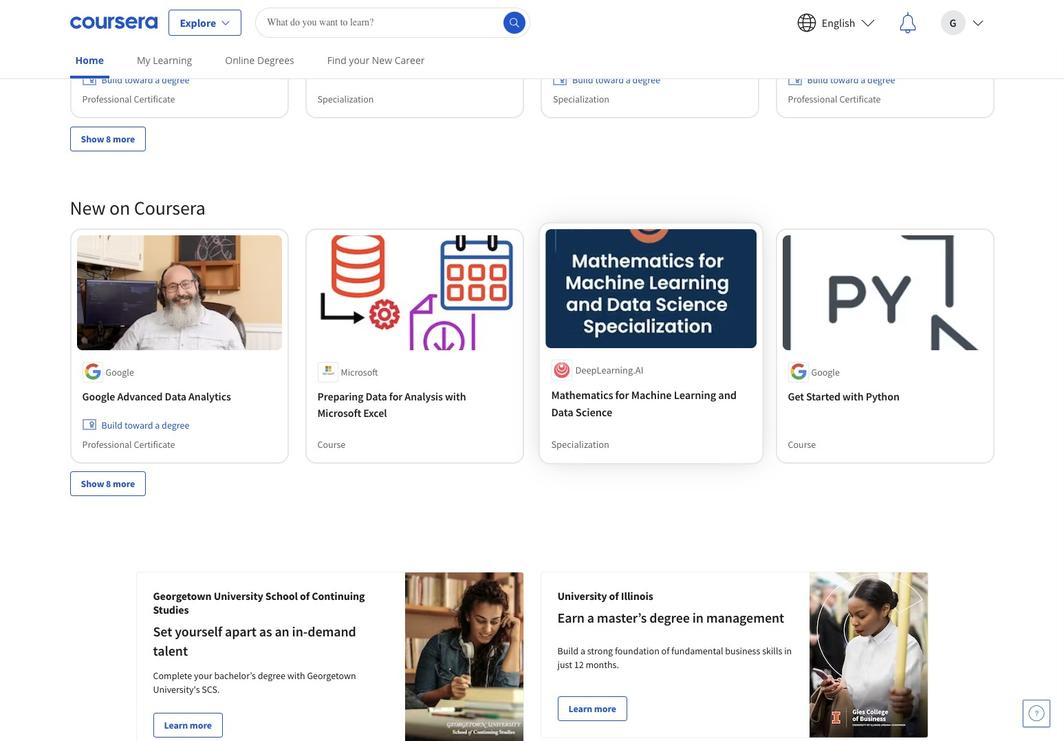 Task type: describe. For each thing, give the bounding box(es) containing it.
build toward a degree for first google advanced data analytics link from the bottom of the page
[[102, 419, 190, 431]]

complete your bachelor's degree with georgetown university's scs.
[[153, 670, 356, 696]]

g
[[950, 15, 957, 29]]

science inside build in-demand data analysis skills collection element
[[438, 27, 473, 41]]

talent
[[153, 642, 188, 659]]

set
[[153, 623, 172, 640]]

help center image
[[1029, 705, 1045, 722]]

months.
[[586, 659, 619, 671]]

get started with python link
[[788, 388, 982, 404]]

your for find
[[349, 54, 370, 67]]

toward for first google advanced data analytics link from the bottom of the page
[[125, 419, 153, 431]]

complete
[[153, 670, 192, 682]]

home link
[[70, 45, 109, 78]]

an
[[275, 623, 290, 640]]

earn
[[558, 609, 585, 626]]

What do you want to learn? text field
[[255, 7, 531, 38]]

online degrees
[[225, 54, 294, 67]]

georgetown university school of continuing studies set yourself apart as an in-demand talent
[[153, 589, 365, 659]]

microsoft up preparing
[[341, 366, 378, 378]]

fundamental
[[672, 645, 724, 657]]

power
[[834, 27, 864, 41]]

analysis
[[405, 389, 443, 403]]

google for first google advanced data analytics link from the top of the page
[[106, 4, 134, 16]]

english button
[[787, 0, 886, 44]]

certificate for first google advanced data analytics link from the top of the page
[[134, 93, 175, 105]]

for inside build in-demand data analysis skills collection element
[[399, 27, 412, 41]]

analytics for first google advanced data analytics link from the bottom of the page
[[189, 389, 231, 403]]

in-
[[292, 623, 308, 640]]

analytics for first google advanced data analytics link from the top of the page
[[189, 27, 231, 41]]

apart
[[225, 623, 257, 640]]

sql
[[346, 27, 365, 41]]

find
[[327, 54, 347, 67]]

continuing
[[312, 589, 365, 603]]

with for complete your bachelor's degree with georgetown university's scs.
[[288, 670, 305, 682]]

just
[[558, 659, 573, 671]]

foundation
[[615, 645, 660, 657]]

business
[[726, 645, 761, 657]]

degree inside new on coursera collection element
[[162, 419, 190, 431]]

and
[[716, 389, 734, 402]]

for inside preparing  data for analysis with microsoft excel
[[389, 389, 403, 403]]

new on coursera
[[70, 195, 206, 220]]

python
[[866, 389, 900, 403]]

build inside build a strong foundation of fundamental business skills in just 12 months.
[[558, 645, 579, 657]]

mathematics for machine learning and data science
[[553, 389, 734, 419]]

of inside build a strong foundation of fundamental business skills in just 12 months.
[[662, 645, 670, 657]]

professional for the microsoft power bi data analyst 'link'
[[788, 93, 838, 105]]

professional for first google advanced data analytics link from the top of the page
[[82, 93, 132, 105]]

show 8 more inside new on coursera collection element
[[81, 478, 135, 490]]

degrees
[[257, 54, 294, 67]]

certificate for the microsoft power bi data analyst 'link'
[[840, 93, 881, 105]]

online degrees link
[[220, 45, 300, 76]]

university inside georgetown university school of continuing studies set yourself apart as an in-demand talent
[[214, 589, 263, 603]]

georgetown inside complete your bachelor's degree with georgetown university's scs.
[[307, 670, 356, 682]]

in inside university of illinois earn a master's degree in management
[[693, 609, 704, 626]]

of inside university of illinois earn a master's degree in management
[[609, 589, 619, 603]]

yourself
[[175, 623, 222, 640]]

preparing  data for analysis with microsoft excel
[[318, 389, 466, 419]]

davis
[[437, 4, 458, 16]]

build for the microsoft power bi data analyst 'link'
[[808, 73, 829, 86]]

my learning link
[[131, 45, 198, 76]]

advanced inside build in-demand data analysis skills collection element
[[117, 27, 163, 41]]

with inside get started with python link
[[843, 389, 864, 403]]

find your new career link
[[322, 45, 431, 76]]

university for earn
[[558, 589, 607, 603]]

1 google advanced data analytics link from the top
[[82, 26, 276, 42]]

more inside new on coursera collection element
[[113, 478, 135, 490]]

career
[[395, 54, 425, 67]]

specialization for learn
[[318, 93, 374, 105]]

earn a master's degree in management link
[[558, 609, 785, 626]]

specialization for mathematics
[[553, 438, 609, 450]]

show inside new on coursera collection element
[[81, 478, 104, 490]]

excel
[[364, 405, 387, 419]]

my learning
[[137, 54, 192, 67]]

university for davis
[[341, 4, 382, 16]]

demand
[[308, 623, 356, 640]]

microsoft power bi data analyst link
[[788, 26, 982, 42]]

started
[[807, 389, 841, 403]]

mathematics
[[553, 389, 613, 402]]

english
[[822, 15, 856, 29]]

a inside university of illinois earn a master's degree in management
[[588, 609, 595, 626]]

university of illinois earn a master's degree in management
[[558, 589, 785, 626]]

georgetown inside georgetown university school of continuing studies set yourself apart as an in-demand talent
[[153, 589, 212, 603]]

learn more link for earn a master's degree in management
[[558, 697, 628, 721]]

basics
[[367, 27, 396, 41]]

learn sql basics for data science
[[318, 27, 473, 41]]

bachelor's
[[214, 670, 256, 682]]



Task type: locate. For each thing, give the bounding box(es) containing it.
1 google advanced data analytics from the top
[[82, 27, 231, 41]]

science down 'mathematics'
[[576, 405, 612, 419]]

set yourself apart as an in-demand talent link
[[153, 623, 356, 659]]

learning inside mathematics for machine learning and data science
[[673, 389, 714, 402]]

8
[[106, 132, 111, 145], [106, 478, 111, 490]]

home
[[75, 54, 104, 67]]

university of california, davis
[[341, 4, 458, 16]]

university up earn
[[558, 589, 607, 603]]

build in-demand data analysis skills collection element
[[62, 0, 1003, 173]]

university inside university of illinois earn a master's degree in management
[[558, 589, 607, 603]]

preparing
[[318, 389, 364, 403]]

show 8 more
[[81, 132, 135, 145], [81, 478, 135, 490]]

machine
[[631, 389, 670, 402]]

0 vertical spatial analytics
[[189, 27, 231, 41]]

university up sql
[[341, 4, 382, 16]]

your inside complete your bachelor's degree with georgetown university's scs.
[[194, 670, 212, 682]]

of inside build in-demand data analysis skills collection element
[[384, 4, 392, 16]]

scs.
[[202, 684, 220, 696]]

with left the python
[[843, 389, 864, 403]]

google advanced data analytics for first google advanced data analytics link from the top of the page
[[82, 27, 231, 41]]

new
[[372, 54, 392, 67], [70, 195, 106, 220]]

learn for set yourself apart as an in-demand talent
[[164, 719, 188, 732]]

more inside build in-demand data analysis skills collection element
[[113, 132, 135, 145]]

build a strong foundation of fundamental business skills in just 12 months.
[[558, 645, 792, 671]]

on
[[109, 195, 130, 220]]

course for preparing  data for analysis with microsoft excel
[[318, 438, 346, 450]]

2 horizontal spatial learn
[[569, 703, 593, 715]]

show inside build in-demand data analysis skills collection element
[[81, 132, 104, 145]]

with down in-
[[288, 670, 305, 682]]

specialization
[[318, 93, 374, 105], [553, 93, 609, 105], [553, 438, 609, 450]]

in up the fundamental
[[693, 609, 704, 626]]

of inside georgetown university school of continuing studies set yourself apart as an in-demand talent
[[300, 589, 310, 603]]

1 horizontal spatial georgetown
[[307, 670, 356, 682]]

2 show 8 more from the top
[[81, 478, 135, 490]]

course down 'get'
[[788, 438, 816, 450]]

0 horizontal spatial learning
[[153, 54, 192, 67]]

2 horizontal spatial with
[[843, 389, 864, 403]]

0 vertical spatial advanced
[[117, 27, 163, 41]]

learn more down months.
[[569, 703, 617, 715]]

build toward a degree for the microsoft power bi data analyst 'link'
[[808, 73, 896, 86]]

in
[[693, 609, 704, 626], [785, 645, 792, 657]]

science down davis
[[438, 27, 473, 41]]

learn sql basics for data science link
[[318, 26, 512, 42]]

0 vertical spatial new
[[372, 54, 392, 67]]

certificate inside new on coursera collection element
[[134, 438, 175, 450]]

new inside "find your new career" link
[[372, 54, 392, 67]]

google advanced data analytics inside new on coursera collection element
[[82, 389, 231, 403]]

1 vertical spatial new
[[70, 195, 106, 220]]

1 horizontal spatial science
[[576, 405, 612, 419]]

0 horizontal spatial learn more
[[164, 719, 212, 732]]

2 google advanced data analytics from the top
[[82, 389, 231, 403]]

explore button
[[168, 9, 242, 35]]

0 vertical spatial 8
[[106, 132, 111, 145]]

2 course from the left
[[788, 438, 816, 450]]

learn more link down university's
[[153, 713, 223, 738]]

2 show from the top
[[81, 478, 104, 490]]

0 vertical spatial georgetown
[[153, 589, 212, 603]]

for down deeplearning.ai
[[615, 389, 629, 402]]

build toward a degree inside new on coursera collection element
[[102, 419, 190, 431]]

university
[[341, 4, 382, 16], [214, 589, 263, 603], [558, 589, 607, 603]]

professional certificate for first google advanced data analytics link from the bottom of the page
[[82, 438, 175, 450]]

2 vertical spatial learn
[[164, 719, 188, 732]]

learning right my
[[153, 54, 192, 67]]

bi
[[866, 27, 876, 41]]

1 horizontal spatial your
[[349, 54, 370, 67]]

0 horizontal spatial georgetown
[[153, 589, 212, 603]]

data inside 'link'
[[878, 27, 899, 41]]

1 vertical spatial your
[[194, 670, 212, 682]]

deeplearning.ai
[[576, 365, 643, 378]]

coursera image
[[70, 11, 157, 33]]

1 show from the top
[[81, 132, 104, 145]]

studies
[[153, 603, 189, 617]]

university up apart
[[214, 589, 263, 603]]

1 horizontal spatial course
[[788, 438, 816, 450]]

for right basics
[[399, 27, 412, 41]]

1 vertical spatial google advanced data analytics link
[[82, 388, 276, 404]]

1 horizontal spatial learning
[[673, 389, 714, 402]]

show 8 more button
[[70, 126, 146, 151], [70, 472, 146, 496]]

analytics inside new on coursera collection element
[[189, 389, 231, 403]]

course down preparing
[[318, 438, 346, 450]]

georgetown
[[153, 589, 212, 603], [307, 670, 356, 682]]

2 google advanced data analytics link from the top
[[82, 388, 276, 404]]

with right analysis
[[445, 389, 466, 403]]

0 horizontal spatial science
[[438, 27, 473, 41]]

0 vertical spatial in
[[693, 609, 704, 626]]

2 advanced from the top
[[117, 389, 163, 403]]

google advanced data analytics for first google advanced data analytics link from the bottom of the page
[[82, 389, 231, 403]]

analytics inside build in-demand data analysis skills collection element
[[189, 27, 231, 41]]

find your new career
[[327, 54, 425, 67]]

university's
[[153, 684, 200, 696]]

1 show 8 more from the top
[[81, 132, 135, 145]]

get started with python
[[788, 389, 900, 403]]

0 vertical spatial google advanced data analytics
[[82, 27, 231, 41]]

professional certificate inside new on coursera collection element
[[82, 438, 175, 450]]

of right foundation
[[662, 645, 670, 657]]

12
[[574, 659, 584, 671]]

microsoft power bi data analyst
[[788, 27, 936, 41]]

your
[[349, 54, 370, 67], [194, 670, 212, 682]]

toward
[[125, 73, 153, 86], [595, 73, 624, 86], [831, 73, 859, 86], [125, 419, 153, 431]]

None search field
[[255, 7, 531, 38]]

show 8 more inside build in-demand data analysis skills collection element
[[81, 132, 135, 145]]

professional for first google advanced data analytics link from the bottom of the page
[[82, 438, 132, 450]]

1 horizontal spatial in
[[785, 645, 792, 657]]

build toward a degree for first google advanced data analytics link from the top of the page
[[102, 73, 190, 86]]

1 vertical spatial analytics
[[189, 389, 231, 403]]

0 horizontal spatial your
[[194, 670, 212, 682]]

georgetown up yourself
[[153, 589, 212, 603]]

0 vertical spatial show 8 more button
[[70, 126, 146, 151]]

1 vertical spatial advanced
[[117, 389, 163, 403]]

your for complete
[[194, 670, 212, 682]]

0 horizontal spatial learn more link
[[153, 713, 223, 738]]

science inside mathematics for machine learning and data science
[[576, 405, 612, 419]]

get
[[788, 389, 805, 403]]

microsoft inside 'link'
[[788, 27, 832, 41]]

1 vertical spatial in
[[785, 645, 792, 657]]

with for preparing  data for analysis with microsoft excel
[[445, 389, 466, 403]]

1 vertical spatial learn
[[569, 703, 593, 715]]

learn for earn a master's degree in management
[[569, 703, 593, 715]]

professional certificate for first google advanced data analytics link from the top of the page
[[82, 93, 175, 105]]

new down basics
[[372, 54, 392, 67]]

1 vertical spatial learn more
[[164, 719, 212, 732]]

data
[[165, 27, 186, 41], [414, 27, 436, 41], [878, 27, 899, 41], [165, 389, 186, 403], [366, 389, 387, 403], [553, 405, 574, 419]]

science
[[438, 27, 473, 41], [576, 405, 612, 419]]

0 horizontal spatial course
[[318, 438, 346, 450]]

0 horizontal spatial with
[[288, 670, 305, 682]]

show
[[81, 132, 104, 145], [81, 478, 104, 490]]

1 vertical spatial show 8 more
[[81, 478, 135, 490]]

microsoft inside preparing  data for analysis with microsoft excel
[[318, 405, 361, 419]]

1 vertical spatial show 8 more button
[[70, 472, 146, 496]]

1 horizontal spatial new
[[372, 54, 392, 67]]

learn more for set yourself apart as an in-demand talent
[[164, 719, 212, 732]]

1 vertical spatial google advanced data analytics
[[82, 389, 231, 403]]

california,
[[393, 4, 435, 16]]

google for first google advanced data analytics link from the bottom of the page
[[106, 366, 134, 378]]

course for get started with python
[[788, 438, 816, 450]]

illinois
[[621, 589, 654, 603]]

google for get started with python link
[[812, 366, 840, 378]]

1 horizontal spatial university
[[341, 4, 382, 16]]

your up scs.
[[194, 670, 212, 682]]

g button
[[930, 0, 995, 44]]

learning
[[153, 54, 192, 67], [673, 389, 714, 402]]

data inside preparing  data for analysis with microsoft excel
[[366, 389, 387, 403]]

learn left sql
[[318, 27, 344, 41]]

1 vertical spatial 8
[[106, 478, 111, 490]]

georgetown down 'demand'
[[307, 670, 356, 682]]

0 horizontal spatial new
[[70, 195, 106, 220]]

1 course from the left
[[318, 438, 346, 450]]

in right skills
[[785, 645, 792, 657]]

0 vertical spatial science
[[438, 27, 473, 41]]

2 8 from the top
[[106, 478, 111, 490]]

coursera
[[134, 195, 206, 220]]

degree
[[162, 73, 190, 86], [633, 73, 660, 86], [868, 73, 896, 86], [162, 419, 190, 431], [650, 609, 690, 626], [258, 670, 286, 682]]

in inside build a strong foundation of fundamental business skills in just 12 months.
[[785, 645, 792, 657]]

of
[[384, 4, 392, 16], [300, 589, 310, 603], [609, 589, 619, 603], [662, 645, 670, 657]]

1 horizontal spatial learn more
[[569, 703, 617, 715]]

8 inside build in-demand data analysis skills collection element
[[106, 132, 111, 145]]

learning left and in the right of the page
[[673, 389, 714, 402]]

your right 'find'
[[349, 54, 370, 67]]

0 vertical spatial google advanced data analytics link
[[82, 26, 276, 42]]

a inside build a strong foundation of fundamental business skills in just 12 months.
[[581, 645, 586, 657]]

learn more link down months.
[[558, 697, 628, 721]]

0 vertical spatial learn more
[[569, 703, 617, 715]]

of up the master's at right bottom
[[609, 589, 619, 603]]

1 vertical spatial learning
[[673, 389, 714, 402]]

1 vertical spatial georgetown
[[307, 670, 356, 682]]

professional inside new on coursera collection element
[[82, 438, 132, 450]]

data inside mathematics for machine learning and data science
[[553, 405, 574, 419]]

2 analytics from the top
[[189, 389, 231, 403]]

0 vertical spatial show 8 more
[[81, 132, 135, 145]]

explore
[[180, 15, 216, 29]]

microsoft down preparing
[[318, 405, 361, 419]]

build toward a degree
[[102, 73, 190, 86], [572, 73, 660, 86], [808, 73, 896, 86], [102, 419, 190, 431]]

2 horizontal spatial university
[[558, 589, 607, 603]]

strong
[[588, 645, 613, 657]]

learn more
[[569, 703, 617, 715], [164, 719, 212, 732]]

0 horizontal spatial learn
[[164, 719, 188, 732]]

8 inside new on coursera collection element
[[106, 478, 111, 490]]

1 show 8 more button from the top
[[70, 126, 146, 151]]

0 vertical spatial show
[[81, 132, 104, 145]]

show 8 more button inside new on coursera collection element
[[70, 472, 146, 496]]

google advanced data analytics
[[82, 27, 231, 41], [82, 389, 231, 403]]

microsoft left power on the top of the page
[[788, 27, 832, 41]]

learn more down university's
[[164, 719, 212, 732]]

1 vertical spatial show
[[81, 478, 104, 490]]

preparing  data for analysis with microsoft excel link
[[318, 388, 512, 421]]

toward inside new on coursera collection element
[[125, 419, 153, 431]]

advanced inside new on coursera collection element
[[117, 389, 163, 403]]

degree inside complete your bachelor's degree with georgetown university's scs.
[[258, 670, 286, 682]]

of right school
[[300, 589, 310, 603]]

professional certificate for the microsoft power bi data analyst 'link'
[[788, 93, 881, 105]]

1 8 from the top
[[106, 132, 111, 145]]

1 analytics from the top
[[189, 27, 231, 41]]

learn inside learn sql basics for data science link
[[318, 27, 344, 41]]

0 vertical spatial your
[[349, 54, 370, 67]]

for left analysis
[[389, 389, 403, 403]]

skills
[[763, 645, 783, 657]]

certificate for first google advanced data analytics link from the bottom of the page
[[134, 438, 175, 450]]

0 horizontal spatial in
[[693, 609, 704, 626]]

build inside new on coursera collection element
[[102, 419, 123, 431]]

0 vertical spatial learn
[[318, 27, 344, 41]]

2 show 8 more button from the top
[[70, 472, 146, 496]]

for
[[399, 27, 412, 41], [615, 389, 629, 402], [389, 389, 403, 403]]

1 horizontal spatial with
[[445, 389, 466, 403]]

new on coursera collection element
[[62, 173, 1003, 518]]

0 vertical spatial learning
[[153, 54, 192, 67]]

learn down the 12
[[569, 703, 593, 715]]

university inside build in-demand data analysis skills collection element
[[341, 4, 382, 16]]

school
[[266, 589, 298, 603]]

build
[[102, 73, 123, 86], [572, 73, 593, 86], [808, 73, 829, 86], [102, 419, 123, 431], [558, 645, 579, 657]]

management
[[707, 609, 785, 626]]

for inside mathematics for machine learning and data science
[[615, 389, 629, 402]]

new inside new on coursera collection element
[[70, 195, 106, 220]]

build for first google advanced data analytics link from the top of the page
[[102, 73, 123, 86]]

more
[[113, 132, 135, 145], [113, 478, 135, 490], [595, 703, 617, 715], [190, 719, 212, 732]]

google advanced data analytics link
[[82, 26, 276, 42], [82, 388, 276, 404]]

toward for the microsoft power bi data analyst 'link'
[[831, 73, 859, 86]]

1 vertical spatial science
[[576, 405, 612, 419]]

learn more link for set yourself apart as an in-demand talent
[[153, 713, 223, 738]]

with
[[445, 389, 466, 403], [843, 389, 864, 403], [288, 670, 305, 682]]

build for first google advanced data analytics link from the bottom of the page
[[102, 419, 123, 431]]

new left on
[[70, 195, 106, 220]]

microsoft up power on the top of the page
[[812, 4, 849, 16]]

online
[[225, 54, 255, 67]]

toward for first google advanced data analytics link from the top of the page
[[125, 73, 153, 86]]

as
[[259, 623, 272, 640]]

with inside complete your bachelor's degree with georgetown university's scs.
[[288, 670, 305, 682]]

specialization inside new on coursera collection element
[[553, 438, 609, 450]]

my
[[137, 54, 150, 67]]

learn down university's
[[164, 719, 188, 732]]

learn more for earn a master's degree in management
[[569, 703, 617, 715]]

show 8 more button inside build in-demand data analysis skills collection element
[[70, 126, 146, 151]]

of up basics
[[384, 4, 392, 16]]

mathematics for machine learning and data science link
[[553, 387, 748, 420]]

google
[[106, 4, 134, 16], [82, 27, 115, 41], [106, 366, 134, 378], [812, 366, 840, 378], [82, 389, 115, 403]]

learning inside 'link'
[[153, 54, 192, 67]]

degree inside university of illinois earn a master's degree in management
[[650, 609, 690, 626]]

0 horizontal spatial university
[[214, 589, 263, 603]]

google advanced data analytics inside build in-demand data analysis skills collection element
[[82, 27, 231, 41]]

1 horizontal spatial learn more link
[[558, 697, 628, 721]]

a
[[155, 73, 160, 86], [626, 73, 631, 86], [861, 73, 866, 86], [155, 419, 160, 431], [588, 609, 595, 626], [581, 645, 586, 657]]

1 advanced from the top
[[117, 27, 163, 41]]

with inside preparing  data for analysis with microsoft excel
[[445, 389, 466, 403]]

analyst
[[901, 27, 936, 41]]

master's
[[597, 609, 647, 626]]

microsoft
[[812, 4, 849, 16], [788, 27, 832, 41], [341, 366, 378, 378], [318, 405, 361, 419]]

advanced
[[117, 27, 163, 41], [117, 389, 163, 403]]

1 horizontal spatial learn
[[318, 27, 344, 41]]



Task type: vqa. For each thing, say whether or not it's contained in the screenshot.
Video: 1.2 Lecture 13 min
no



